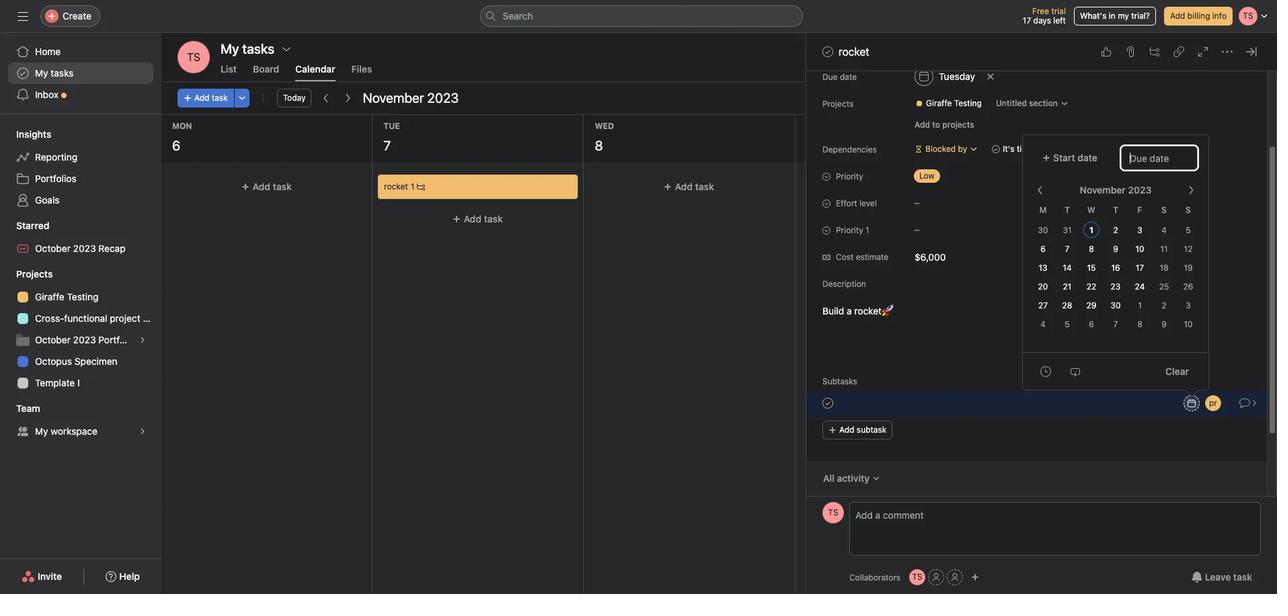 Task type: vqa. For each thing, say whether or not it's contained in the screenshot.


Task type: locate. For each thing, give the bounding box(es) containing it.
Due date text field
[[1122, 146, 1198, 170]]

6 down 29
[[1089, 320, 1094, 330]]

0 horizontal spatial 4
[[1041, 320, 1046, 330]]

0 vertical spatial giraffe testing link
[[910, 97, 988, 110]]

rocket dialog
[[807, 0, 1278, 595]]

1 horizontal spatial november 2023
[[1080, 184, 1152, 196]]

27
[[1144, 144, 1154, 154], [1039, 301, 1048, 311]]

2 vertical spatial ts
[[913, 573, 923, 583]]

1 horizontal spatial 30
[[1111, 301, 1121, 311]]

— inside dropdown button
[[914, 199, 920, 207]]

tuesday
[[939, 71, 976, 82]]

completed image
[[820, 396, 836, 412]]

add or remove collaborators image
[[972, 574, 980, 582]]

october for october 2023 recap
[[35, 243, 71, 254]]

date
[[840, 72, 857, 82], [1078, 152, 1098, 163]]

1 horizontal spatial to
[[1036, 144, 1044, 154]]

2 down 25
[[1162, 301, 1167, 311]]

0 horizontal spatial 8
[[595, 138, 603, 153]]

my left tasks
[[35, 67, 48, 79]]

ts button right collaborators
[[910, 570, 926, 586]]

1 vertical spatial 9
[[1114, 244, 1119, 254]]

1 vertical spatial ts button
[[823, 503, 844, 524]]

5 down the 28
[[1065, 320, 1070, 330]]

date inside button
[[1078, 152, 1098, 163]]

board
[[253, 63, 279, 75]]

cross-
[[35, 313, 64, 324]]

8
[[595, 138, 603, 153], [1089, 244, 1095, 254], [1138, 320, 1143, 330]]

6 up 13
[[1041, 244, 1046, 254]]

— for effort level
[[914, 199, 920, 207]]

2 horizontal spatial 8
[[1138, 320, 1143, 330]]

7 inside tue 7
[[384, 138, 391, 153]]

t down "november 2023" 'dropdown button'
[[1114, 205, 1119, 215]]

completed checkbox up due
[[820, 44, 836, 60]]

0 vertical spatial completed checkbox
[[820, 44, 836, 60]]

thu
[[806, 121, 824, 131]]

0 horizontal spatial giraffe testing link
[[8, 287, 153, 308]]

1 vertical spatial november 2023
[[1080, 184, 1152, 196]]

Completed checkbox
[[820, 44, 836, 60], [820, 396, 836, 412]]

giraffe testing link up add to projects
[[910, 97, 988, 110]]

help button
[[97, 565, 149, 589]]

board link
[[253, 63, 279, 81]]

projects inside dropdown button
[[16, 268, 53, 280]]

giraffe testing up cross-
[[35, 291, 99, 303]]

build
[[823, 305, 844, 317]]

goals
[[35, 194, 60, 206]]

cost
[[836, 252, 854, 262]]

giraffe testing up projects
[[926, 98, 982, 108]]

0 vertical spatial 3
[[1138, 225, 1143, 235]]

2 horizontal spatial ts
[[913, 573, 923, 583]]

2 vertical spatial 10
[[1184, 320, 1193, 330]]

2 up the 16
[[1114, 225, 1119, 235]]

1 horizontal spatial 3
[[1186, 301, 1191, 311]]

2 — from the top
[[914, 226, 920, 234]]

0 horizontal spatial testing
[[67, 291, 99, 303]]

1 down 24
[[1138, 301, 1142, 311]]

10 right it's
[[1018, 138, 1032, 153]]

1 my from the top
[[35, 67, 48, 79]]

9 up the 16
[[1114, 244, 1119, 254]]

3 down f
[[1138, 225, 1143, 235]]

0 horizontal spatial 6
[[172, 138, 180, 153]]

files
[[352, 63, 372, 75]]

0 horizontal spatial 2
[[1114, 225, 1119, 235]]

0 vertical spatial october
[[35, 243, 71, 254]]

2 october from the top
[[35, 334, 71, 346]]

1 horizontal spatial 5
[[1186, 225, 1191, 235]]

30 down 23
[[1111, 301, 1121, 311]]

to left projects
[[933, 120, 941, 130]]

team
[[16, 403, 40, 414]]

6 inside mon 6
[[172, 138, 180, 153]]

rocket right completed icon
[[839, 46, 870, 58]]

1 horizontal spatial 2
[[1162, 301, 1167, 311]]

template
[[35, 377, 75, 389]]

to right time
[[1036, 144, 1044, 154]]

1 horizontal spatial t
[[1114, 205, 1119, 215]]

16
[[1112, 263, 1121, 273]]

t up 31
[[1065, 205, 1070, 215]]

giraffe up add to projects
[[926, 98, 952, 108]]

0 vertical spatial giraffe testing
[[926, 98, 982, 108]]

1 vertical spatial 7
[[1065, 244, 1070, 254]]

giraffe testing link up functional
[[8, 287, 153, 308]]

date right start
[[1078, 152, 1098, 163]]

days
[[1034, 15, 1052, 26]]

time
[[1017, 144, 1034, 154]]

0 vertical spatial 17
[[1023, 15, 1032, 26]]

1 completed checkbox from the top
[[820, 44, 836, 60]]

my down "team"
[[35, 426, 48, 437]]

17 up 24
[[1136, 263, 1145, 273]]

1 vertical spatial october
[[35, 334, 71, 346]]

1 horizontal spatial testing
[[955, 98, 982, 108]]

s right f
[[1162, 205, 1167, 215]]

testing up functional
[[67, 291, 99, 303]]

testing up projects
[[955, 98, 982, 108]]

0 horizontal spatial ts
[[187, 51, 200, 63]]

6
[[172, 138, 180, 153], [1041, 244, 1046, 254], [1089, 320, 1094, 330]]

0 vertical spatial 8
[[595, 138, 603, 153]]

clear due date image
[[987, 73, 995, 81]]

0 vertical spatial ts
[[187, 51, 200, 63]]

0 horizontal spatial giraffe testing
[[35, 291, 99, 303]]

add to projects
[[915, 120, 975, 130]]

insights element
[[0, 122, 161, 214]]

activity
[[837, 473, 870, 484]]

ts for left ts button
[[187, 51, 200, 63]]

2023
[[427, 90, 459, 106], [1129, 184, 1152, 196], [73, 243, 96, 254], [73, 334, 96, 346]]

9 down 25
[[1162, 320, 1167, 330]]

date inside rocket dialog
[[840, 72, 857, 82]]

october 2023 recap
[[35, 243, 126, 254]]

0 vertical spatial priority
[[836, 172, 864, 182]]

november inside 'dropdown button'
[[1080, 184, 1126, 196]]

insights
[[16, 129, 51, 140]]

0 vertical spatial ts button
[[178, 41, 210, 73]]

date for due date
[[840, 72, 857, 82]]

—
[[914, 199, 920, 207], [914, 226, 920, 234]]

1 vertical spatial 10
[[1136, 244, 1145, 254]]

global element
[[0, 33, 161, 114]]

— button
[[909, 194, 990, 213]]

wed 8
[[595, 121, 614, 153]]

0 vertical spatial november
[[363, 90, 424, 106]]

my tasks
[[35, 67, 74, 79]]

26
[[1184, 282, 1194, 292]]

testing inside rocket dialog
[[955, 98, 982, 108]]

0 horizontal spatial t
[[1065, 205, 1070, 215]]

help
[[119, 571, 140, 583]]

1 vertical spatial testing
[[67, 291, 99, 303]]

1 horizontal spatial projects
[[823, 99, 854, 109]]

2 horizontal spatial 6
[[1089, 320, 1094, 330]]

what's
[[1080, 11, 1107, 21]]

1 vertical spatial completed checkbox
[[820, 396, 836, 412]]

goals link
[[8, 190, 153, 211]]

add billing info
[[1171, 11, 1227, 21]]

subtask
[[857, 425, 887, 435]]

ts for rightmost ts button
[[913, 573, 923, 583]]

create
[[63, 10, 91, 22]]

my workspace link
[[8, 421, 153, 443]]

0 vertical spatial my
[[35, 67, 48, 79]]

projects down due date
[[823, 99, 854, 109]]

0 horizontal spatial 27
[[1039, 301, 1048, 311]]

ts left list
[[187, 51, 200, 63]]

1 vertical spatial my
[[35, 426, 48, 437]]

next week image
[[343, 93, 354, 104]]

task inside the leave task button
[[1234, 572, 1253, 583]]

giraffe testing inside projects element
[[35, 291, 99, 303]]

1 october from the top
[[35, 243, 71, 254]]

see details, my workspace image
[[139, 428, 147, 436]]

recap
[[98, 243, 126, 254]]

1 horizontal spatial date
[[1078, 152, 1098, 163]]

collaborators
[[850, 573, 901, 583]]

october down starred
[[35, 243, 71, 254]]

1 horizontal spatial s
[[1186, 205, 1191, 215]]

priority down dependencies
[[836, 172, 864, 182]]

date for start date
[[1078, 152, 1098, 163]]

0 vertical spatial 27
[[1144, 144, 1154, 154]]

0 vertical spatial november 2023
[[363, 90, 459, 106]]

template i link
[[8, 373, 153, 394]]

0 horizontal spatial 10
[[1018, 138, 1032, 153]]

1 horizontal spatial 27
[[1144, 144, 1154, 154]]

1 horizontal spatial 10
[[1136, 244, 1145, 254]]

7 down 23
[[1114, 320, 1118, 330]]

8 down 24
[[1138, 320, 1143, 330]]

9 inside thu 9
[[806, 138, 815, 153]]

2 horizontal spatial 10
[[1184, 320, 1193, 330]]

starred
[[16, 220, 49, 231]]

main content
[[807, 0, 1268, 585]]

0 horizontal spatial 7
[[384, 138, 391, 153]]

0 vertical spatial to
[[933, 120, 941, 130]]

5 up 12
[[1186, 225, 1191, 235]]

15
[[1088, 263, 1096, 273]]

my inside my tasks 'link'
[[35, 67, 48, 79]]

— button
[[909, 221, 990, 240]]

all activity
[[823, 473, 870, 484]]

home link
[[8, 41, 153, 63]]

close details image
[[1247, 46, 1257, 57]]

november up tue
[[363, 90, 424, 106]]

projects up cross-
[[16, 268, 53, 280]]

1 vertical spatial ts
[[828, 508, 839, 518]]

projects inside rocket dialog
[[823, 99, 854, 109]]

1 vertical spatial rocket
[[384, 182, 408, 192]]

1 vertical spatial date
[[1078, 152, 1098, 163]]

2 vertical spatial 8
[[1138, 320, 1143, 330]]

Cost estimate text field
[[909, 245, 1070, 269]]

level
[[860, 198, 877, 209]]

ts right collaborators
[[913, 573, 923, 583]]

21
[[1063, 282, 1072, 292]]

7 down 31
[[1065, 244, 1070, 254]]

0 likes. click to like this task image
[[1101, 46, 1112, 57]]

— inside popup button
[[914, 226, 920, 234]]

1 vertical spatial 27
[[1039, 301, 1048, 311]]

blocked by button
[[909, 140, 984, 159]]

0 horizontal spatial rocket
[[384, 182, 408, 192]]

cross-functional project plan link
[[8, 308, 161, 330]]

projects button
[[0, 268, 53, 281]]

october
[[35, 243, 71, 254], [35, 334, 71, 346]]

6 down mon
[[172, 138, 180, 153]]

— down low
[[914, 199, 920, 207]]

30
[[1038, 225, 1049, 235], [1111, 301, 1121, 311]]

my inside my workspace link
[[35, 426, 48, 437]]

17 left days
[[1023, 15, 1032, 26]]

27 right oct
[[1144, 144, 1154, 154]]

projects element
[[0, 262, 161, 397]]

completed image
[[820, 44, 836, 60]]

insights button
[[0, 128, 51, 141]]

ts button down all
[[823, 503, 844, 524]]

1 priority from the top
[[836, 172, 864, 182]]

8 down wed
[[595, 138, 603, 153]]

2 vertical spatial ts button
[[910, 570, 926, 586]]

giraffe testing link inside rocket dialog
[[910, 97, 988, 110]]

giraffe up cross-
[[35, 291, 64, 303]]

search list box
[[480, 5, 803, 27]]

my for my workspace
[[35, 426, 48, 437]]

leave
[[1205, 572, 1231, 583]]

today button
[[277, 89, 312, 108]]

testing inside projects element
[[67, 291, 99, 303]]

2023 inside projects element
[[73, 334, 96, 346]]

9 down the thu
[[806, 138, 815, 153]]

1 down w on the right top of page
[[1090, 225, 1094, 235]]

13
[[1039, 263, 1048, 273]]

october for october 2023 portfolio
[[35, 334, 71, 346]]

5
[[1186, 225, 1191, 235], [1065, 320, 1070, 330]]

projects
[[943, 120, 975, 130]]

november 2023
[[363, 90, 459, 106], [1080, 184, 1152, 196]]

8 up 15
[[1089, 244, 1095, 254]]

ts down all
[[828, 508, 839, 518]]

priority for priority 1
[[836, 225, 864, 235]]

to inside button
[[933, 120, 941, 130]]

add task button
[[178, 89, 234, 108], [167, 175, 367, 199], [590, 175, 790, 199], [801, 175, 1001, 199], [1012, 175, 1212, 199], [378, 207, 578, 231]]

10 left '11'
[[1136, 244, 1145, 254]]

priority
[[836, 172, 864, 182], [836, 225, 864, 235]]

4 up '11'
[[1162, 225, 1167, 235]]

1 vertical spatial priority
[[836, 225, 864, 235]]

2 priority from the top
[[836, 225, 864, 235]]

1 vertical spatial giraffe testing
[[35, 291, 99, 303]]

1 vertical spatial —
[[914, 226, 920, 234]]

1 vertical spatial november
[[1080, 184, 1126, 196]]

completed checkbox down subtasks
[[820, 396, 836, 412]]

portfolio
[[98, 334, 135, 346]]

set to repeat image
[[1070, 366, 1081, 377]]

s down the next month image
[[1186, 205, 1191, 215]]

priority down effort
[[836, 225, 864, 235]]

0 vertical spatial 10
[[1018, 138, 1032, 153]]

2 horizontal spatial 9
[[1162, 320, 1167, 330]]

date right due
[[840, 72, 857, 82]]

0 vertical spatial 7
[[384, 138, 391, 153]]

1 horizontal spatial ts
[[828, 508, 839, 518]]

november 2023 up tue
[[363, 90, 459, 106]]

0 horizontal spatial november 2023
[[363, 90, 459, 106]]

30 down m
[[1038, 225, 1049, 235]]

2 my from the top
[[35, 426, 48, 437]]

17
[[1023, 15, 1032, 26], [1136, 263, 1145, 273]]

0 vertical spatial 6
[[172, 138, 180, 153]]

october up octopus
[[35, 334, 71, 346]]

0 vertical spatial 30
[[1038, 225, 1049, 235]]

ts button left list
[[178, 41, 210, 73]]

1 down level
[[866, 225, 870, 235]]

1 horizontal spatial giraffe testing
[[926, 98, 982, 108]]

october inside starred element
[[35, 243, 71, 254]]

thu 9
[[806, 121, 824, 153]]

1 inside rocket dialog
[[866, 225, 870, 235]]

november 2023 inside 'dropdown button'
[[1080, 184, 1152, 196]]

my for my tasks
[[35, 67, 48, 79]]

mon 6
[[172, 121, 192, 153]]

1 horizontal spatial 17
[[1136, 263, 1145, 273]]

0 horizontal spatial ts button
[[178, 41, 210, 73]]

1 horizontal spatial giraffe
[[926, 98, 952, 108]]

inbox
[[35, 89, 59, 100]]

4 down the 20
[[1041, 320, 1046, 330]]

10 down 26
[[1184, 320, 1193, 330]]

octopus specimen link
[[8, 351, 153, 373]]

estimate
[[856, 252, 889, 262]]

november 2023 up w on the right top of page
[[1080, 184, 1152, 196]]

due
[[823, 72, 838, 82]]

0 horizontal spatial november
[[363, 90, 424, 106]]

show options image
[[281, 44, 292, 54]]

calendar link
[[295, 63, 335, 81]]

7 down tue
[[384, 138, 391, 153]]

0 vertical spatial 5
[[1186, 225, 1191, 235]]

next month image
[[1186, 185, 1197, 196]]

— down — dropdown button
[[914, 226, 920, 234]]

build a rocket🚀
[[823, 305, 894, 317]]

it's
[[1003, 144, 1015, 154]]

november up w on the right top of page
[[1080, 184, 1126, 196]]

october inside projects element
[[35, 334, 71, 346]]

27 inside rocket dialog
[[1144, 144, 1154, 154]]

1 — from the top
[[914, 199, 920, 207]]

0 vertical spatial giraffe
[[926, 98, 952, 108]]

main content containing tuesday
[[807, 0, 1268, 585]]

0 horizontal spatial 17
[[1023, 15, 1032, 26]]

rocket left leftcount image
[[384, 182, 408, 192]]

0 vertical spatial rocket
[[839, 46, 870, 58]]

0 horizontal spatial s
[[1162, 205, 1167, 215]]

2 horizontal spatial ts button
[[910, 570, 926, 586]]

27 down the 20
[[1039, 301, 1048, 311]]

leftcount image
[[417, 183, 425, 191]]

0 horizontal spatial 9
[[806, 138, 815, 153]]

1 t from the left
[[1065, 205, 1070, 215]]

3 down 26
[[1186, 301, 1191, 311]]

0 vertical spatial —
[[914, 199, 920, 207]]



Task type: describe. For each thing, give the bounding box(es) containing it.
add subtask
[[840, 425, 887, 435]]

oct
[[1128, 144, 1142, 154]]

14
[[1063, 263, 1072, 273]]

all
[[823, 473, 835, 484]]

teams element
[[0, 397, 161, 445]]

rocket inside dialog
[[839, 46, 870, 58]]

my tasks link
[[8, 63, 153, 84]]

1 vertical spatial giraffe testing link
[[8, 287, 153, 308]]

tasks
[[51, 67, 74, 79]]

low
[[920, 171, 935, 181]]

giraffe inside rocket dialog
[[926, 98, 952, 108]]

due date
[[823, 72, 857, 82]]

1 horizontal spatial ts button
[[823, 503, 844, 524]]

2 horizontal spatial 7
[[1114, 320, 1118, 330]]

1 vertical spatial 6
[[1041, 244, 1046, 254]]

all activity button
[[815, 467, 889, 491]]

10 for 9
[[1136, 244, 1145, 254]]

portfolios link
[[8, 168, 153, 190]]

priority for priority
[[836, 172, 864, 182]]

8 inside wed 8
[[595, 138, 603, 153]]

start date
[[1054, 152, 1098, 163]]

workspace
[[51, 426, 97, 437]]

hide sidebar image
[[17, 11, 28, 22]]

clear button
[[1157, 360, 1198, 384]]

template i
[[35, 377, 80, 389]]

portfolios
[[35, 173, 76, 184]]

2023 inside starred element
[[73, 243, 96, 254]]

dependencies
[[823, 145, 877, 155]]

by
[[958, 144, 968, 154]]

w
[[1088, 205, 1096, 215]]

starred element
[[0, 214, 161, 262]]

29
[[1087, 301, 1097, 311]]

1 vertical spatial 30
[[1111, 301, 1121, 311]]

blocked by
[[926, 144, 968, 154]]

more actions for this task image
[[1222, 46, 1233, 57]]

1 horizontal spatial 4
[[1162, 225, 1167, 235]]

files link
[[352, 63, 372, 81]]

oct 27
[[1128, 144, 1154, 154]]

goal(s)
[[1094, 144, 1120, 154]]

cross-functional project plan
[[35, 313, 161, 324]]

attachments: add a file to this task, rocket image
[[1126, 46, 1136, 57]]

2 s from the left
[[1186, 205, 1191, 215]]

plan
[[143, 313, 161, 324]]

list link
[[221, 63, 237, 81]]

subtasks
[[823, 377, 858, 387]]

today
[[283, 93, 306, 103]]

clear
[[1166, 366, 1189, 377]]

inbox link
[[8, 84, 153, 106]]

2 vertical spatial 9
[[1162, 320, 1167, 330]]

1 vertical spatial 3
[[1186, 301, 1191, 311]]

— for priority 1
[[914, 226, 920, 234]]

10 for thu
[[1018, 138, 1032, 153]]

giraffe inside projects element
[[35, 291, 64, 303]]

add subtask image
[[1150, 46, 1161, 57]]

more actions image
[[238, 94, 246, 102]]

add subtask button
[[823, 421, 893, 440]]

calendar
[[295, 63, 335, 75]]

1 vertical spatial 5
[[1065, 320, 1070, 330]]

home
[[35, 46, 61, 57]]

a
[[847, 305, 852, 317]]

main content inside rocket dialog
[[807, 0, 1268, 585]]

create button
[[40, 5, 100, 27]]

billing
[[1188, 11, 1211, 21]]

22
[[1087, 282, 1097, 292]]

rocket🚀
[[855, 305, 894, 317]]

priority 1
[[836, 225, 870, 235]]

17 inside free trial 17 days left
[[1023, 15, 1032, 26]]

invite
[[38, 571, 62, 583]]

cost estimate
[[836, 252, 889, 262]]

reporting
[[35, 151, 77, 163]]

m
[[1040, 205, 1047, 215]]

0 horizontal spatial 3
[[1138, 225, 1143, 235]]

11
[[1161, 244, 1168, 254]]

ts for the middle ts button
[[828, 508, 839, 518]]

search button
[[480, 5, 803, 27]]

october 2023 portfolio link
[[8, 330, 153, 351]]

team button
[[0, 402, 40, 416]]

my
[[1118, 11, 1130, 21]]

1 horizontal spatial 7
[[1065, 244, 1070, 254]]

add billing info button
[[1165, 7, 1233, 26]]

what's in my trial?
[[1080, 11, 1150, 21]]

blocked
[[926, 144, 956, 154]]

list
[[221, 63, 237, 75]]

1 left leftcount image
[[411, 182, 415, 192]]

free trial 17 days left
[[1023, 6, 1066, 26]]

31
[[1063, 225, 1072, 235]]

see details, october 2023 portfolio image
[[139, 336, 147, 344]]

sun
[[1253, 121, 1271, 131]]

wed
[[595, 121, 614, 131]]

20
[[1039, 282, 1048, 292]]

search
[[503, 10, 533, 22]]

f
[[1138, 205, 1143, 215]]

my tasks
[[221, 41, 275, 57]]

1 vertical spatial 2
[[1162, 301, 1167, 311]]

previous week image
[[321, 93, 332, 104]]

1 vertical spatial 4
[[1041, 320, 1046, 330]]

1 horizontal spatial 9
[[1114, 244, 1119, 254]]

0 vertical spatial 2
[[1114, 225, 1119, 235]]

1 vertical spatial 8
[[1089, 244, 1095, 254]]

untitled section
[[996, 98, 1058, 108]]

18
[[1160, 263, 1169, 273]]

2023 inside 'dropdown button'
[[1129, 184, 1152, 196]]

0 horizontal spatial 30
[[1038, 225, 1049, 235]]

19
[[1184, 263, 1193, 273]]

project
[[110, 313, 140, 324]]

add time image
[[1041, 366, 1052, 377]]

copy task link image
[[1174, 46, 1185, 57]]

previous month image
[[1035, 185, 1046, 196]]

add to projects button
[[909, 116, 981, 135]]

invite button
[[13, 565, 71, 589]]

tuesday button
[[909, 65, 982, 89]]

full screen image
[[1198, 46, 1209, 57]]

my workspace
[[35, 426, 97, 437]]

pr button
[[1206, 396, 1222, 412]]

giraffe testing inside rocket dialog
[[926, 98, 982, 108]]

octopus specimen
[[35, 356, 118, 367]]

section
[[1030, 98, 1058, 108]]

untitled
[[996, 98, 1027, 108]]

2 vertical spatial 6
[[1089, 320, 1094, 330]]

2 t from the left
[[1114, 205, 1119, 215]]

1 s from the left
[[1162, 205, 1167, 215]]

reporting link
[[8, 147, 153, 168]]

1 vertical spatial to
[[1036, 144, 1044, 154]]

starred button
[[0, 219, 49, 233]]

trial?
[[1132, 11, 1150, 21]]

2 completed checkbox from the top
[[820, 396, 836, 412]]



